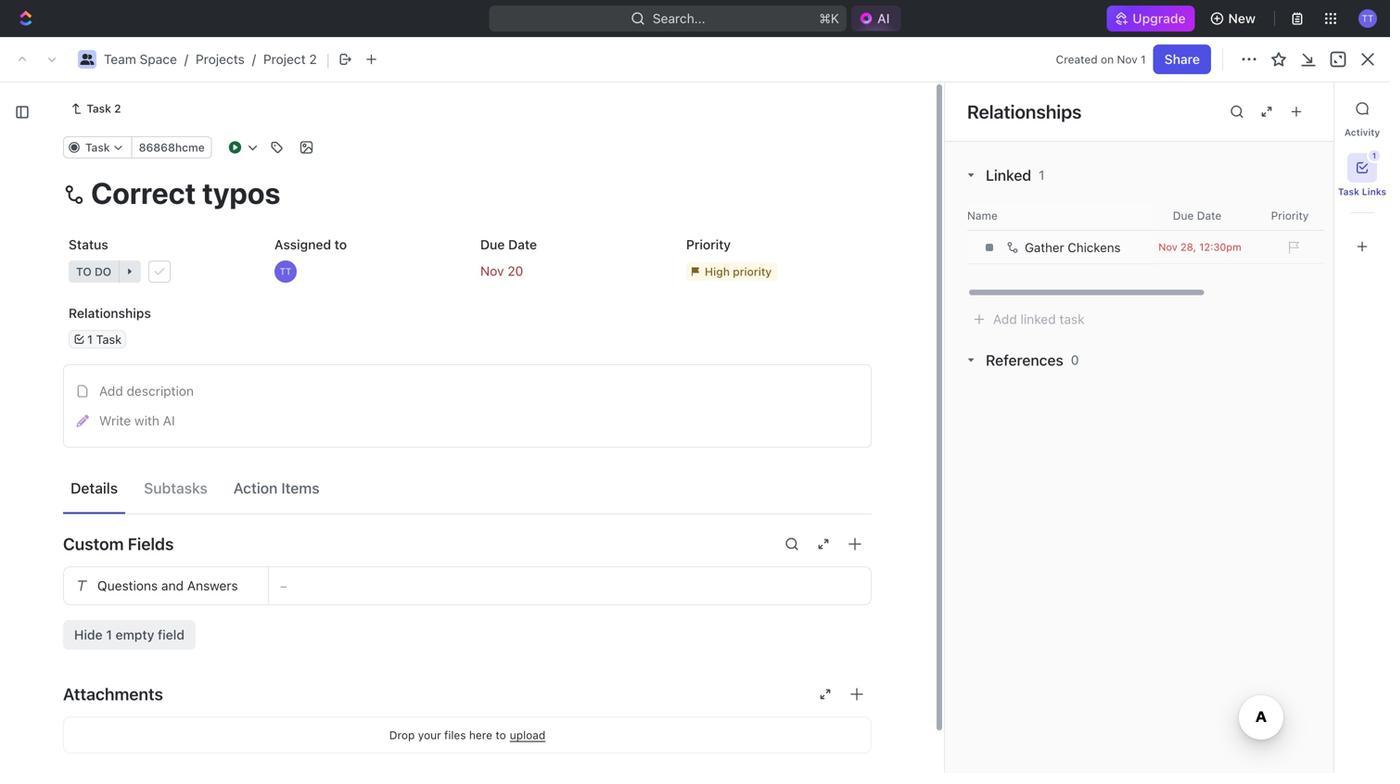 Task type: locate. For each thing, give the bounding box(es) containing it.
home link
[[7, 90, 269, 120]]

0 vertical spatial nov
[[1118, 53, 1138, 66]]

2 left |
[[309, 52, 317, 67]]

ai right with
[[163, 413, 175, 429]]

0 horizontal spatial /
[[185, 52, 188, 67]]

1 vertical spatial relationships
[[69, 306, 151, 321]]

/
[[185, 52, 188, 67], [252, 52, 256, 67]]

name
[[968, 209, 998, 222]]

hide for hide
[[963, 219, 988, 232]]

0 horizontal spatial add
[[99, 384, 123, 399]]

1 horizontal spatial nov
[[1118, 53, 1138, 66]]

86868hcme
[[139, 141, 205, 154]]

0 horizontal spatial relationships
[[69, 306, 151, 321]]

2 horizontal spatial add
[[994, 312, 1018, 327]]

description
[[127, 384, 194, 399]]

2 vertical spatial add
[[99, 384, 123, 399]]

1 vertical spatial projects link
[[56, 386, 217, 416]]

1 horizontal spatial task 2
[[374, 355, 413, 371]]

add for add description
[[99, 384, 123, 399]]

to
[[335, 237, 347, 252], [76, 265, 92, 278], [496, 729, 506, 742]]

0 vertical spatial relationships
[[968, 101, 1082, 122]]

add inside 'task sidebar content' section
[[994, 312, 1018, 327]]

relationships
[[968, 101, 1082, 122], [69, 306, 151, 321]]

1 horizontal spatial tt
[[1363, 13, 1375, 23]]

add left linked
[[994, 312, 1018, 327]]

priority up set priority element
[[1272, 209, 1310, 222]]

user group image
[[80, 54, 94, 65], [295, 55, 306, 64]]

tree
[[7, 323, 269, 573]]

team space down 1 task
[[45, 361, 118, 377]]

1 vertical spatial tt
[[280, 266, 292, 277]]

28
[[1181, 241, 1194, 253]]

0 vertical spatial projects link
[[196, 52, 245, 67]]

2 up inbox link
[[114, 102, 121, 115]]

0 vertical spatial projects
[[196, 52, 245, 67]]

0 vertical spatial ai
[[878, 11, 890, 26]]

/ left the project
[[252, 52, 256, 67]]

relationships up linked 1
[[968, 101, 1082, 122]]

to left "do"
[[76, 265, 92, 278]]

0 horizontal spatial projects
[[56, 393, 105, 408]]

task up add description button
[[374, 355, 402, 371]]

1 button up task links
[[1348, 150, 1381, 183]]

task right '20'
[[525, 263, 549, 276]]

1 vertical spatial hide
[[74, 628, 103, 643]]

hide inside button
[[963, 219, 988, 232]]

custom fields
[[63, 534, 174, 554]]

action
[[234, 480, 278, 497]]

2 horizontal spatial to
[[496, 729, 506, 742]]

Edit task name text field
[[63, 175, 872, 211]]

1 up add description button
[[435, 357, 440, 370]]

0 vertical spatial tt
[[1363, 13, 1375, 23]]

upgrade link
[[1107, 6, 1196, 32]]

1 vertical spatial add
[[994, 312, 1018, 327]]

1 horizontal spatial due
[[1174, 209, 1195, 222]]

high priority
[[705, 265, 772, 278]]

1 button up add description button
[[417, 354, 443, 373]]

add down due date
[[500, 263, 522, 276]]

projects inside tree
[[56, 393, 105, 408]]

0 horizontal spatial priority
[[687, 237, 731, 252]]

due left date
[[1174, 209, 1195, 222]]

space
[[140, 52, 177, 67], [348, 52, 385, 67], [80, 361, 118, 377]]

task 2 link
[[63, 97, 129, 120]]

to inside to do "dropdown button"
[[76, 265, 92, 278]]

task left 'links' on the right of the page
[[1339, 187, 1360, 197]]

due for due date
[[481, 237, 505, 252]]

1 share from the left
[[1165, 52, 1201, 67]]

field
[[158, 628, 185, 643]]

tt button
[[1354, 4, 1384, 33], [269, 255, 460, 289]]

0 horizontal spatial ai
[[163, 413, 175, 429]]

1 right linked
[[1039, 167, 1045, 183]]

upload button
[[510, 729, 546, 742]]

space down 1 task
[[80, 361, 118, 377]]

team space / projects / project 2 |
[[104, 50, 330, 69]]

priority up high on the right top
[[687, 237, 731, 252]]

1 vertical spatial priority
[[687, 237, 731, 252]]

due date button
[[1153, 208, 1246, 223]]

1 vertical spatial 1 button
[[417, 354, 443, 373]]

nov left 28
[[1159, 241, 1178, 253]]

1 horizontal spatial ai
[[878, 11, 890, 26]]

team space
[[312, 52, 385, 67], [45, 361, 118, 377]]

1 horizontal spatial add
[[500, 263, 522, 276]]

/ up home link
[[185, 52, 188, 67]]

relationships inside 'task sidebar content' section
[[968, 101, 1082, 122]]

2 horizontal spatial 2
[[406, 355, 413, 371]]

hide down linked
[[963, 219, 988, 232]]

1 left empty
[[106, 628, 112, 643]]

chickens
[[1068, 240, 1121, 255]]

team space link
[[289, 48, 390, 71], [104, 52, 177, 67], [45, 354, 265, 384]]

0 horizontal spatial to
[[76, 265, 92, 278]]

questions
[[97, 579, 158, 594]]

0 horizontal spatial 2
[[114, 102, 121, 115]]

user group image up task 2 link
[[80, 54, 94, 65]]

team up pencil icon
[[45, 361, 77, 377]]

space inside team space / projects / project 2 |
[[140, 52, 177, 67]]

1 horizontal spatial space
[[140, 52, 177, 67]]

2 horizontal spatial nov
[[1159, 241, 1178, 253]]

write with ai button
[[70, 406, 866, 436]]

1 horizontal spatial tt button
[[1354, 4, 1384, 33]]

gather chickens
[[1025, 240, 1121, 255]]

2 horizontal spatial space
[[348, 52, 385, 67]]

projects up pencil icon
[[56, 393, 105, 408]]

1 horizontal spatial projects
[[196, 52, 245, 67]]

answers
[[187, 579, 238, 594]]

share
[[1165, 52, 1201, 67], [1167, 52, 1203, 67]]

dashboards
[[45, 192, 117, 207]]

to do
[[76, 265, 111, 278]]

and
[[161, 579, 184, 594]]

1 horizontal spatial relationships
[[968, 101, 1082, 122]]

due
[[1174, 209, 1195, 222], [481, 237, 505, 252]]

1 horizontal spatial 1 button
[[1348, 150, 1381, 183]]

relationships up 1 task
[[69, 306, 151, 321]]

1 button
[[1348, 150, 1381, 183], [417, 354, 443, 373]]

set priority element
[[1280, 234, 1307, 262]]

0 vertical spatial task 2
[[87, 102, 121, 115]]

hide
[[963, 219, 988, 232], [74, 628, 103, 643]]

nov for nov 20
[[481, 264, 504, 279]]

team space right the project
[[312, 52, 385, 67]]

task right inbox
[[85, 141, 110, 154]]

due for due date
[[1174, 209, 1195, 222]]

2 vertical spatial nov
[[481, 264, 504, 279]]

search...
[[653, 11, 706, 26]]

files
[[444, 729, 466, 742]]

0 horizontal spatial tt
[[280, 266, 292, 277]]

0 vertical spatial hide
[[963, 219, 988, 232]]

task inside task 2 link
[[87, 102, 111, 115]]

0 vertical spatial due
[[1174, 209, 1195, 222]]

task right home
[[87, 102, 111, 115]]

task 2
[[87, 102, 121, 115], [374, 355, 413, 371]]

drop
[[390, 729, 415, 742]]

1 horizontal spatial user group image
[[295, 55, 306, 64]]

nov inside 'task sidebar content' section
[[1159, 241, 1178, 253]]

to right assigned
[[335, 237, 347, 252]]

hide 1 empty field
[[74, 628, 185, 643]]

task up add description
[[96, 333, 122, 347]]

team space inside tree
[[45, 361, 118, 377]]

linked
[[1021, 312, 1057, 327]]

1 horizontal spatial priority
[[1272, 209, 1310, 222]]

pencil image
[[76, 415, 89, 427]]

1 vertical spatial team space
[[45, 361, 118, 377]]

hide inside custom fields element
[[74, 628, 103, 643]]

2 / from the left
[[252, 52, 256, 67]]

created on nov 1
[[1057, 53, 1147, 66]]

1 vertical spatial nov
[[1159, 241, 1178, 253]]

1 horizontal spatial to
[[335, 237, 347, 252]]

user group image left |
[[295, 55, 306, 64]]

space right |
[[348, 52, 385, 67]]

tt for tt dropdown button to the top
[[1363, 13, 1375, 23]]

action items
[[234, 480, 320, 497]]

1 horizontal spatial hide
[[963, 219, 988, 232]]

space up home link
[[140, 52, 177, 67]]

team up home link
[[104, 52, 136, 67]]

task
[[1060, 312, 1085, 327]]

– button
[[269, 568, 871, 605]]

do
[[95, 265, 111, 278]]

set priority image
[[1280, 234, 1307, 262]]

task 2 up add description button
[[374, 355, 413, 371]]

0 vertical spatial priority
[[1272, 209, 1310, 222]]

0 horizontal spatial hide
[[74, 628, 103, 643]]

details button
[[63, 471, 125, 506]]

nov
[[1118, 53, 1138, 66], [1159, 241, 1178, 253], [481, 264, 504, 279]]

2 vertical spatial to
[[496, 729, 506, 742]]

1 vertical spatial ai
[[163, 413, 175, 429]]

0 horizontal spatial team space
[[45, 361, 118, 377]]

task 2 up task dropdown button
[[87, 102, 121, 115]]

0 vertical spatial 2
[[309, 52, 317, 67]]

due date
[[1174, 209, 1222, 222]]

due inside dropdown button
[[1174, 209, 1195, 222]]

projects
[[196, 52, 245, 67], [56, 393, 105, 408]]

0 horizontal spatial nov
[[481, 264, 504, 279]]

add up write
[[99, 384, 123, 399]]

high priority button
[[681, 255, 872, 289]]

team right the project
[[312, 52, 344, 67]]

0 vertical spatial 1 button
[[1348, 150, 1381, 183]]

nov inside dropdown button
[[481, 264, 504, 279]]

2 up add description button
[[406, 355, 413, 371]]

team space link inside tree
[[45, 354, 265, 384]]

1 share button from the left
[[1154, 45, 1212, 74]]

1 right on
[[1141, 53, 1147, 66]]

2
[[309, 52, 317, 67], [114, 102, 121, 115], [406, 355, 413, 371]]

team inside team space / projects / project 2 |
[[104, 52, 136, 67]]

invite
[[45, 748, 77, 763]]

1 horizontal spatial team space
[[312, 52, 385, 67]]

1 horizontal spatial /
[[252, 52, 256, 67]]

automations
[[1232, 52, 1309, 67]]

1 down activity
[[1373, 152, 1377, 160]]

1 vertical spatial projects
[[56, 393, 105, 408]]

hide left empty
[[74, 628, 103, 643]]

due up nov 20
[[481, 237, 505, 252]]

nov left '20'
[[481, 264, 504, 279]]

with
[[134, 413, 160, 429]]

task
[[87, 102, 111, 115], [85, 141, 110, 154], [1339, 187, 1360, 197], [525, 263, 549, 276], [96, 333, 122, 347], [374, 355, 402, 371]]

references 0
[[986, 352, 1080, 369]]

0 horizontal spatial space
[[80, 361, 118, 377]]

1 horizontal spatial team
[[104, 52, 136, 67]]

0 horizontal spatial tt button
[[269, 255, 460, 289]]

team
[[104, 52, 136, 67], [312, 52, 344, 67], [45, 361, 77, 377]]

ai right ⌘k at the top right of page
[[878, 11, 890, 26]]

tree containing team space
[[7, 323, 269, 573]]

1 horizontal spatial 2
[[309, 52, 317, 67]]

inbox link
[[7, 122, 269, 151]]

upgrade
[[1133, 11, 1186, 26]]

to right here
[[496, 729, 506, 742]]

0 horizontal spatial due
[[481, 237, 505, 252]]

1 vertical spatial due
[[481, 237, 505, 252]]

0 horizontal spatial team
[[45, 361, 77, 377]]

2 horizontal spatial team
[[312, 52, 344, 67]]

0 vertical spatial add
[[500, 263, 522, 276]]

task inside 'add task' button
[[525, 263, 549, 276]]

nov right on
[[1118, 53, 1138, 66]]

2 share from the left
[[1167, 52, 1203, 67]]

1 vertical spatial to
[[76, 265, 92, 278]]

1 down to do on the left top
[[87, 333, 93, 347]]

linked 1
[[986, 167, 1045, 184]]

share for 1st share button from the right
[[1167, 52, 1203, 67]]

projects left the project
[[196, 52, 245, 67]]

projects inside team space / projects / project 2 |
[[196, 52, 245, 67]]

1
[[1141, 53, 1147, 66], [1373, 152, 1377, 160], [1039, 167, 1045, 183], [87, 333, 93, 347], [435, 357, 440, 370], [106, 628, 112, 643]]



Task type: vqa. For each thing, say whether or not it's contained in the screenshot.
Favorites button
no



Task type: describe. For each thing, give the bounding box(es) containing it.
new
[[1229, 11, 1256, 26]]

details
[[71, 480, 118, 497]]

high
[[705, 265, 730, 278]]

tt for tt dropdown button to the bottom
[[280, 266, 292, 277]]

project 2 link
[[263, 52, 317, 67]]

20
[[508, 264, 524, 279]]

date
[[509, 237, 537, 252]]

nov for nov 28 , 12:30 pm
[[1159, 241, 1178, 253]]

attachments
[[63, 685, 163, 705]]

due date
[[481, 237, 537, 252]]

custom
[[63, 534, 124, 554]]

add linked task button
[[973, 312, 1085, 327]]

action items button
[[226, 471, 327, 506]]

share for first share button from left
[[1165, 52, 1201, 67]]

12:30
[[1200, 241, 1227, 253]]

0 horizontal spatial user group image
[[80, 54, 94, 65]]

1 inside custom fields element
[[106, 628, 112, 643]]

references
[[986, 352, 1064, 369]]

2 vertical spatial 2
[[406, 355, 413, 371]]

drop your files here to upload
[[390, 729, 546, 742]]

date
[[1198, 209, 1222, 222]]

on
[[1101, 53, 1115, 66]]

subtasks
[[144, 480, 208, 497]]

Search tasks... text field
[[1160, 211, 1346, 239]]

hide for hide 1 empty field
[[74, 628, 103, 643]]

fields
[[128, 534, 174, 554]]

inbox
[[45, 129, 77, 144]]

add description
[[99, 384, 194, 399]]

task links
[[1339, 187, 1387, 197]]

0 vertical spatial team space
[[312, 52, 385, 67]]

activity
[[1345, 127, 1381, 138]]

gather
[[1025, 240, 1065, 255]]

project
[[263, 52, 306, 67]]

1 vertical spatial 2
[[114, 102, 121, 115]]

add for add task
[[500, 263, 522, 276]]

task button
[[63, 136, 132, 159]]

status
[[69, 237, 108, 252]]

add task button
[[478, 258, 557, 281]]

0 horizontal spatial task 2
[[87, 102, 121, 115]]

ai inside button
[[878, 11, 890, 26]]

0
[[1072, 353, 1080, 368]]

pm
[[1227, 241, 1242, 253]]

nov 20 button
[[475, 255, 666, 289]]

tree inside sidebar navigation
[[7, 323, 269, 573]]

1 inside linked 1
[[1039, 167, 1045, 183]]

priority inside priority 'dropdown button'
[[1272, 209, 1310, 222]]

task inside task sidebar navigation tab list
[[1339, 187, 1360, 197]]

priority
[[733, 265, 772, 278]]

assigned to
[[275, 237, 347, 252]]

1 inside task sidebar navigation tab list
[[1373, 152, 1377, 160]]

home
[[45, 97, 80, 112]]

|
[[326, 50, 330, 69]]

subtasks button
[[137, 471, 215, 506]]

⌘k
[[820, 11, 840, 26]]

1 task
[[87, 333, 122, 347]]

links
[[1363, 187, 1387, 197]]

nov 20
[[481, 264, 524, 279]]

add task
[[500, 263, 549, 276]]

1 button inside task sidebar navigation tab list
[[1348, 150, 1381, 183]]

attachments button
[[63, 673, 872, 717]]

linked
[[986, 167, 1032, 184]]

task inside task dropdown button
[[85, 141, 110, 154]]

new button
[[1203, 4, 1268, 33]]

add description button
[[70, 377, 866, 406]]

1 / from the left
[[185, 52, 188, 67]]

add for add linked task
[[994, 312, 1018, 327]]

task sidebar content section
[[941, 83, 1391, 774]]

1 vertical spatial tt button
[[269, 255, 460, 289]]

gather chickens link
[[1002, 232, 1150, 264]]

assigned
[[275, 237, 331, 252]]

hide button
[[956, 214, 995, 236]]

custom fields element
[[63, 567, 872, 650]]

automations button
[[1222, 45, 1319, 73]]

created
[[1057, 53, 1098, 66]]

task sidebar navigation tab list
[[1339, 94, 1387, 262]]

team inside tree
[[45, 361, 77, 377]]

ai inside button
[[163, 413, 175, 429]]

here
[[469, 729, 493, 742]]

2 share button from the left
[[1156, 45, 1214, 74]]

0 vertical spatial tt button
[[1354, 4, 1384, 33]]

to do button
[[63, 255, 254, 289]]

0 vertical spatial to
[[335, 237, 347, 252]]

dashboards link
[[7, 185, 269, 214]]

write
[[99, 413, 131, 429]]

0 horizontal spatial 1 button
[[417, 354, 443, 373]]

upload
[[510, 729, 546, 742]]

1 vertical spatial task 2
[[374, 355, 413, 371]]

2 inside team space / projects / project 2 |
[[309, 52, 317, 67]]

items
[[282, 480, 320, 497]]

ai button
[[852, 6, 902, 32]]

–
[[280, 579, 287, 593]]

empty
[[116, 628, 154, 643]]

custom fields button
[[63, 522, 872, 567]]

86868hcme button
[[131, 136, 212, 159]]

priority button
[[1246, 208, 1339, 223]]

your
[[418, 729, 441, 742]]

space inside tree
[[80, 361, 118, 377]]

write with ai
[[99, 413, 175, 429]]

sidebar navigation
[[0, 37, 277, 774]]

,
[[1194, 241, 1197, 253]]

questions and answers
[[97, 579, 238, 594]]



